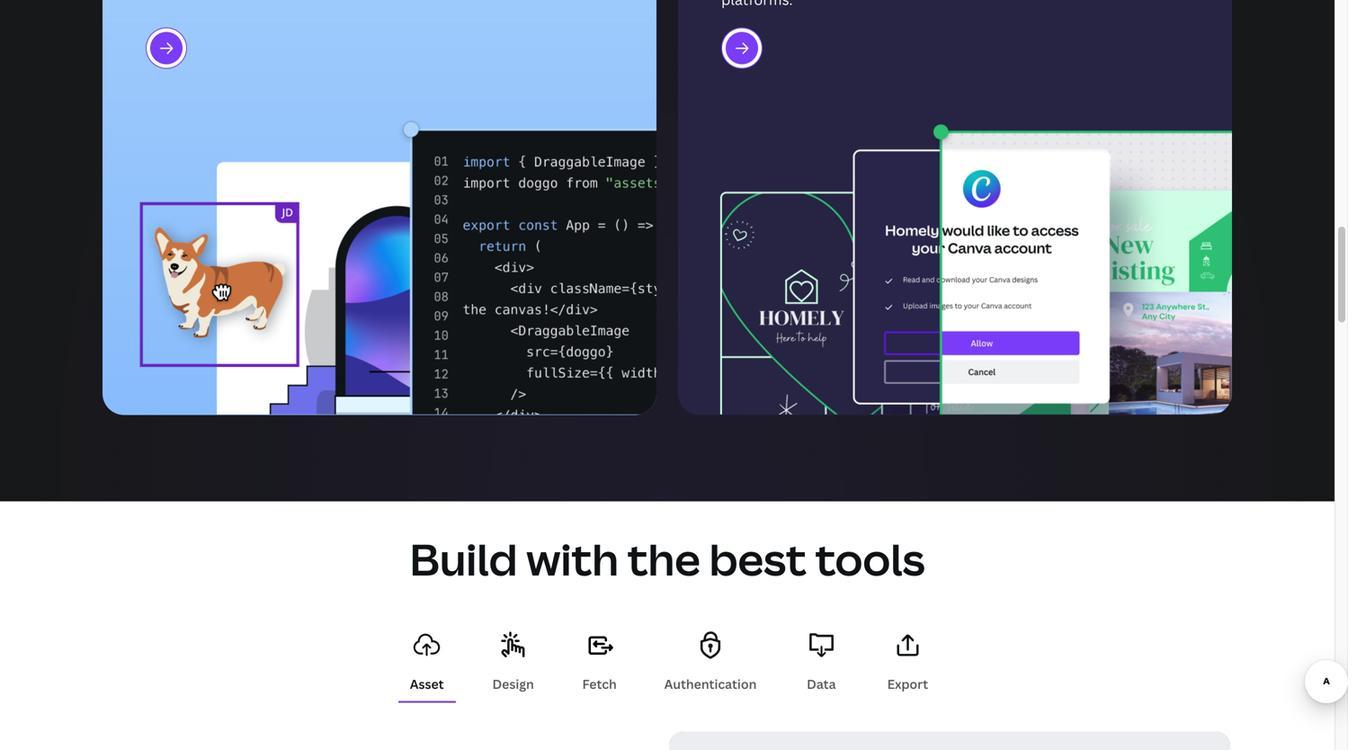 Task type: vqa. For each thing, say whether or not it's contained in the screenshot.
THE •
no



Task type: locate. For each thing, give the bounding box(es) containing it.
design
[[493, 676, 534, 693]]

tools
[[816, 529, 925, 588]]

data button
[[793, 617, 851, 701]]

build
[[410, 529, 518, 588]]

best
[[710, 529, 807, 588]]

design button
[[485, 617, 542, 701]]

data
[[807, 676, 836, 693]]

with
[[527, 529, 619, 588]]

fetch button
[[571, 617, 629, 701]]

asset
[[410, 676, 444, 693]]

canva connect apis connection example image
[[678, 121, 1233, 415]]

canva apps software development kit example code image
[[103, 112, 657, 415]]



Task type: describe. For each thing, give the bounding box(es) containing it.
export button
[[879, 617, 937, 701]]

fetch
[[583, 676, 617, 693]]

asset button
[[398, 617, 456, 701]]

build with the best tools
[[410, 529, 925, 588]]

the
[[628, 529, 701, 588]]

authentication button
[[657, 617, 764, 701]]

authentication
[[665, 676, 757, 693]]

export
[[888, 676, 929, 693]]



